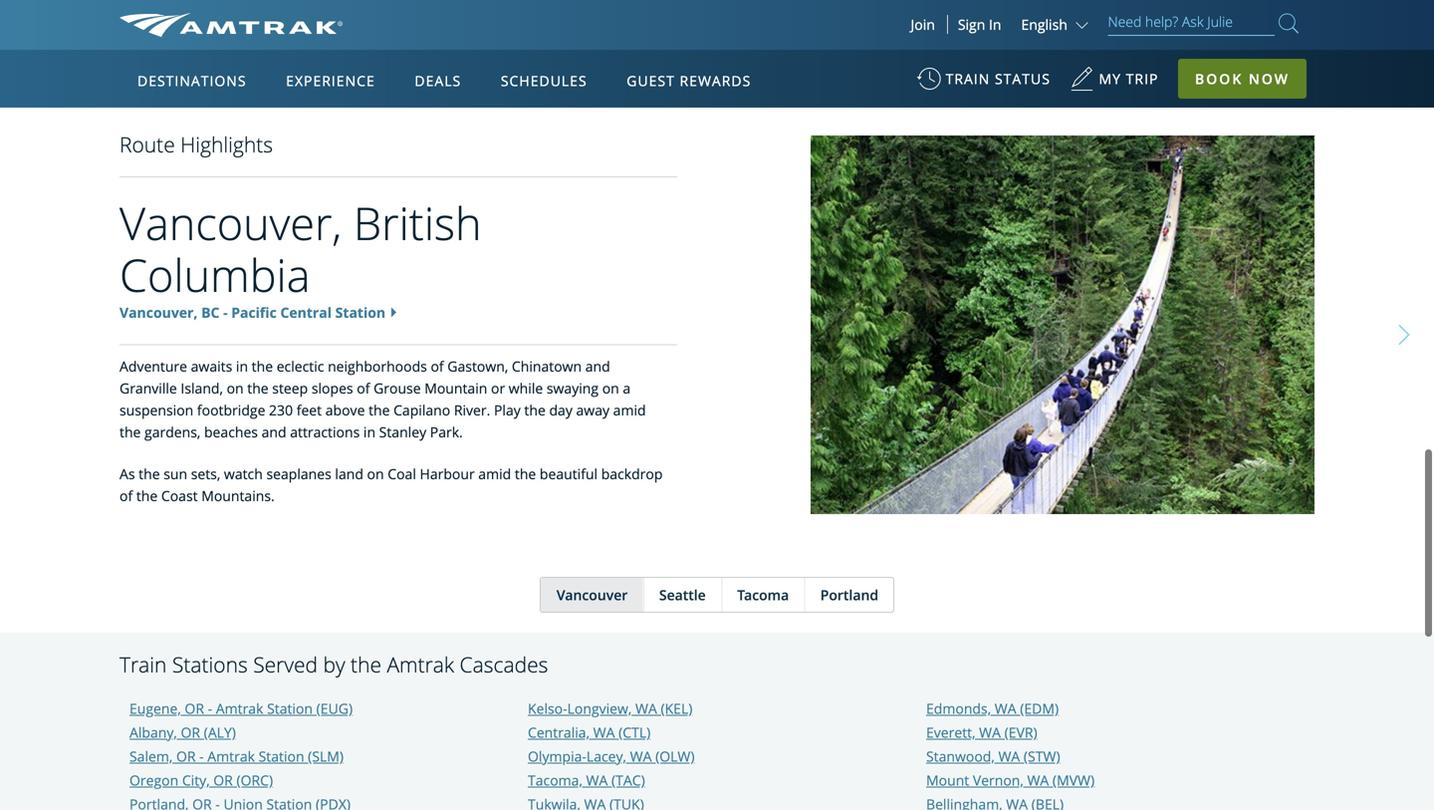 Task type: vqa. For each thing, say whether or not it's contained in the screenshot.
the rightmost the amid
yes



Task type: locate. For each thing, give the bounding box(es) containing it.
deals
[[415, 71, 462, 90]]

neighborhoods
[[328, 357, 427, 376]]

book now
[[1196, 69, 1290, 88]]

rewards
[[680, 71, 752, 90]]

on
[[227, 379, 244, 398], [602, 379, 619, 398], [367, 465, 384, 484]]

eugene,
[[130, 699, 181, 718]]

tacoma
[[738, 585, 789, 604]]

tacoma,
[[528, 771, 583, 790]]

0 vertical spatial in
[[236, 357, 248, 376]]

vancouver button
[[541, 578, 643, 612]]

amid inside adventure awaits in the eclectic neighborhoods of gastown, chinatown and granville island, on the steep slopes of grouse mountain or while swaying on a suspension footbridge 230 feet above the capilano river. play the day away amid the gardens, beaches and attractions in stanley park.
[[613, 401, 646, 420]]

the down the while
[[525, 401, 546, 420]]

beautiful
[[540, 465, 598, 484]]

a
[[623, 379, 631, 398]]

0 horizontal spatial and
[[262, 423, 287, 442]]

island,
[[181, 379, 223, 398]]

on right land
[[367, 465, 384, 484]]

of
[[431, 357, 444, 376], [357, 379, 370, 398], [120, 487, 133, 506]]

on inside as the sun sets, watch seaplanes land on coal harbour amid the beautiful backdrop of the coast mountains.
[[367, 465, 384, 484]]

vancouver
[[557, 585, 628, 604]]

watch
[[224, 465, 263, 484]]

on up footbridge
[[227, 379, 244, 398]]

the down the suspension
[[120, 423, 141, 442]]

attractions
[[290, 423, 360, 442]]

- right bc
[[223, 303, 228, 322]]

1 vertical spatial in
[[364, 423, 376, 442]]

destinations
[[137, 71, 247, 90]]

and up swaying
[[586, 357, 610, 376]]

book
[[1196, 69, 1244, 88]]

station up (orc)
[[259, 747, 304, 766]]

1 vertical spatial amid
[[479, 465, 511, 484]]

of down the as on the bottom
[[120, 487, 133, 506]]

my trip button
[[1071, 60, 1159, 109]]

amid right harbour
[[479, 465, 511, 484]]

1 horizontal spatial amid
[[613, 401, 646, 420]]

0 horizontal spatial of
[[120, 487, 133, 506]]

(orc)
[[237, 771, 273, 790]]

1 vertical spatial vancouver,
[[120, 303, 198, 322]]

0 vertical spatial amid
[[613, 401, 646, 420]]

station right central
[[335, 303, 386, 322]]

vancouver, down highlights
[[120, 193, 342, 253]]

0 vertical spatial -
[[223, 303, 228, 322]]

1 horizontal spatial and
[[586, 357, 610, 376]]

banner containing join
[[0, 0, 1435, 460]]

portland
[[821, 585, 879, 604]]

everett, wa (evr) link
[[927, 723, 1038, 742]]

wa up the (ctl)
[[636, 699, 657, 718]]

2 vertical spatial amtrak
[[208, 747, 255, 766]]

0 vertical spatial and
[[586, 357, 610, 376]]

and down 230
[[262, 423, 287, 442]]

as the sun sets, watch seaplanes land on coal harbour amid the beautiful backdrop of the coast mountains.
[[120, 465, 663, 506]]

0 horizontal spatial amid
[[479, 465, 511, 484]]

wa
[[636, 699, 657, 718], [995, 699, 1017, 718], [593, 723, 615, 742], [980, 723, 1001, 742], [630, 747, 652, 766], [999, 747, 1021, 766], [586, 771, 608, 790], [1028, 771, 1049, 790]]

1 horizontal spatial of
[[357, 379, 370, 398]]

eugene, or - amtrak station (eug) albany, or (aly) salem, or - amtrak station (slm) oregon city, or (orc)
[[130, 699, 353, 790]]

eclectic
[[277, 357, 324, 376]]

eugene, or - amtrak station (eug) link
[[130, 699, 353, 718]]

wa up the lacey,
[[593, 723, 615, 742]]

(mvw)
[[1053, 771, 1095, 790]]

2 horizontal spatial of
[[431, 357, 444, 376]]

amtrak down (aly)
[[208, 747, 255, 766]]

coast
[[161, 487, 198, 506]]

central
[[280, 303, 332, 322]]

wa down the lacey,
[[586, 771, 608, 790]]

vancouver, left bc
[[120, 303, 198, 322]]

(olw)
[[656, 747, 695, 766]]

(tac)
[[612, 771, 645, 790]]

in down above
[[364, 423, 376, 442]]

1 horizontal spatial -
[[208, 699, 212, 718]]

by
[[323, 650, 345, 678]]

guest rewards
[[627, 71, 752, 90]]

banner
[[0, 0, 1435, 460]]

wa down edmonds, wa (edm) link
[[980, 723, 1001, 742]]

wa up mount vernon, wa (mvw) link
[[999, 747, 1021, 766]]

granville
[[120, 379, 177, 398]]

-
[[223, 303, 228, 322], [208, 699, 212, 718], [199, 747, 204, 766]]

station down 'served'
[[267, 699, 313, 718]]

- up oregon city, or (orc) link
[[199, 747, 204, 766]]

tacoma, wa (tac) link
[[528, 771, 645, 790]]

the right the as on the bottom
[[139, 465, 160, 484]]

2 vertical spatial of
[[120, 487, 133, 506]]

lacey,
[[587, 747, 627, 766]]

0 vertical spatial station
[[335, 303, 386, 322]]

or
[[491, 379, 505, 398]]

2 horizontal spatial -
[[223, 303, 228, 322]]

kelso-longview, wa (kel) centralia, wa (ctl) olympia-lacey, wa (olw) tacoma, wa (tac)
[[528, 699, 695, 790]]

wa down the (stw)
[[1028, 771, 1049, 790]]

suspension
[[120, 401, 194, 420]]

kelso-longview, wa (kel) link
[[528, 699, 693, 718]]

on left a
[[602, 379, 619, 398]]

slopes
[[312, 379, 353, 398]]

0 vertical spatial vancouver,
[[120, 193, 342, 253]]

while
[[509, 379, 543, 398]]

grouse
[[374, 379, 421, 398]]

or
[[185, 699, 204, 718], [181, 723, 200, 742], [176, 747, 196, 766], [213, 771, 233, 790]]

of up 'mountain'
[[431, 357, 444, 376]]

of down neighborhoods on the left top
[[357, 379, 370, 398]]

edmonds,
[[927, 699, 991, 718]]

1 vertical spatial -
[[208, 699, 212, 718]]

1 vancouver, from the top
[[120, 193, 342, 253]]

1 vertical spatial of
[[357, 379, 370, 398]]

amtrak up (aly)
[[216, 699, 263, 718]]

1 vertical spatial and
[[262, 423, 287, 442]]

gardens,
[[144, 423, 201, 442]]

in right awaits
[[236, 357, 248, 376]]

- up (aly)
[[208, 699, 212, 718]]

pacific
[[231, 303, 277, 322]]

application
[[194, 166, 672, 445]]

city,
[[182, 771, 210, 790]]

(evr)
[[1005, 723, 1038, 742]]

or right city,
[[213, 771, 233, 790]]

kelso-
[[528, 699, 568, 718]]

list item
[[120, 0, 468, 13]]

park.
[[430, 423, 463, 442]]

0 horizontal spatial in
[[236, 357, 248, 376]]

vancouver, bc - pacific central station link
[[120, 303, 386, 322]]

gastown,
[[448, 357, 508, 376]]

sign in button
[[958, 15, 1002, 34]]

0 horizontal spatial -
[[199, 747, 204, 766]]

amid down a
[[613, 401, 646, 420]]

amtrak left cascades
[[387, 650, 454, 678]]

230
[[269, 401, 293, 420]]

1 horizontal spatial in
[[364, 423, 376, 442]]

train stations served by the amtrak cascades
[[120, 650, 548, 678]]

station
[[335, 303, 386, 322], [267, 699, 313, 718], [259, 747, 304, 766]]

0 vertical spatial of
[[431, 357, 444, 376]]

experience button
[[278, 53, 383, 109]]

(edm)
[[1020, 699, 1059, 718]]

route
[[120, 130, 175, 159]]

1 horizontal spatial on
[[367, 465, 384, 484]]



Task type: describe. For each thing, give the bounding box(es) containing it.
train
[[120, 650, 167, 678]]

the right the by
[[351, 650, 382, 678]]

capilano
[[394, 401, 451, 420]]

english
[[1022, 15, 1068, 34]]

train
[[946, 69, 991, 88]]

wa down the (ctl)
[[630, 747, 652, 766]]

stanley
[[379, 423, 427, 442]]

(aly)
[[204, 723, 236, 742]]

awaits
[[191, 357, 232, 376]]

feet
[[297, 401, 322, 420]]

0 vertical spatial amtrak
[[387, 650, 454, 678]]

2 vancouver, from the top
[[120, 303, 198, 322]]

train status
[[946, 69, 1051, 88]]

station inside the vancouver, british columbia vancouver, bc - pacific central station
[[335, 303, 386, 322]]

wa up (evr) at right
[[995, 699, 1017, 718]]

the left beautiful
[[515, 465, 536, 484]]

my trip
[[1100, 69, 1159, 88]]

(stw)
[[1024, 747, 1061, 766]]

seattle
[[659, 585, 706, 604]]

amtrak image
[[120, 13, 343, 37]]

or left (aly)
[[181, 723, 200, 742]]

the up steep
[[252, 357, 273, 376]]

sun
[[164, 465, 187, 484]]

swaying
[[547, 379, 599, 398]]

experience
[[286, 71, 375, 90]]

mount vernon, wa (mvw) link
[[927, 771, 1095, 790]]

sign in
[[958, 15, 1002, 34]]

status
[[995, 69, 1051, 88]]

salem,
[[130, 747, 173, 766]]

or up albany, or (aly) "link"
[[185, 699, 204, 718]]

deals button
[[407, 53, 469, 109]]

2 vertical spatial -
[[199, 747, 204, 766]]

adventure awaits in the eclectic neighborhoods of gastown, chinatown and granville island, on the steep slopes of grouse mountain or while swaying on a suspension footbridge 230 feet above the capilano river. play the day away amid the gardens, beaches and attractions in stanley park.
[[120, 357, 646, 442]]

book now button
[[1179, 59, 1307, 99]]

land
[[335, 465, 364, 484]]

mount
[[927, 771, 970, 790]]

regions map image
[[194, 166, 672, 445]]

away
[[576, 401, 610, 420]]

0 horizontal spatial on
[[227, 379, 244, 398]]

coal
[[388, 465, 416, 484]]

olympia-
[[528, 747, 587, 766]]

edmonds, wa (edm) link
[[927, 699, 1059, 718]]

above
[[326, 401, 365, 420]]

(ctl)
[[619, 723, 651, 742]]

join button
[[899, 15, 948, 34]]

mountain
[[425, 379, 488, 398]]

as
[[120, 465, 135, 484]]

oregon
[[130, 771, 179, 790]]

sign
[[958, 15, 986, 34]]

Please enter your search item search field
[[1108, 10, 1275, 36]]

tacoma button
[[722, 578, 804, 612]]

albany,
[[130, 723, 177, 742]]

trip
[[1127, 69, 1159, 88]]

steep
[[272, 379, 308, 398]]

vernon,
[[973, 771, 1024, 790]]

river.
[[454, 401, 491, 420]]

or down albany, or (aly) "link"
[[176, 747, 196, 766]]

mountains.
[[201, 487, 275, 506]]

footbridge
[[197, 401, 265, 420]]

search icon image
[[1279, 9, 1299, 37]]

albany, or (aly) link
[[130, 723, 236, 742]]

english button
[[1022, 15, 1093, 34]]

guest
[[627, 71, 675, 90]]

british
[[354, 193, 482, 253]]

my
[[1100, 69, 1122, 88]]

seattle button
[[644, 578, 721, 612]]

sets,
[[191, 465, 220, 484]]

train status link
[[917, 60, 1051, 109]]

guest rewards button
[[619, 53, 760, 109]]

1 vertical spatial amtrak
[[216, 699, 263, 718]]

cascades
[[460, 650, 548, 678]]

destinations button
[[130, 53, 255, 109]]

stanwood,
[[927, 747, 995, 766]]

amid inside as the sun sets, watch seaplanes land on coal harbour amid the beautiful backdrop of the coast mountains.
[[479, 465, 511, 484]]

2 vertical spatial station
[[259, 747, 304, 766]]

backdrop
[[602, 465, 663, 484]]

2 horizontal spatial on
[[602, 379, 619, 398]]

(eug)
[[316, 699, 353, 718]]

play
[[494, 401, 521, 420]]

day
[[549, 401, 573, 420]]

olympia-lacey, wa (olw) link
[[528, 747, 695, 766]]

served
[[253, 650, 318, 678]]

the left steep
[[247, 379, 269, 398]]

everett,
[[927, 723, 976, 742]]

join
[[911, 15, 935, 34]]

schedules
[[501, 71, 587, 90]]

the left coast
[[136, 487, 158, 506]]

highlights
[[181, 130, 273, 159]]

of inside as the sun sets, watch seaplanes land on coal harbour amid the beautiful backdrop of the coast mountains.
[[120, 487, 133, 506]]

1 vertical spatial station
[[267, 699, 313, 718]]

harbour
[[420, 465, 475, 484]]

the down grouse
[[369, 401, 390, 420]]

- inside the vancouver, british columbia vancouver, bc - pacific central station
[[223, 303, 228, 322]]

stanwood, wa (stw) link
[[927, 747, 1061, 766]]

schedules link
[[493, 50, 595, 108]]

bc
[[201, 303, 220, 322]]

centralia, wa (ctl) link
[[528, 723, 651, 742]]

salem, or - amtrak station (slm) link
[[130, 747, 344, 766]]



